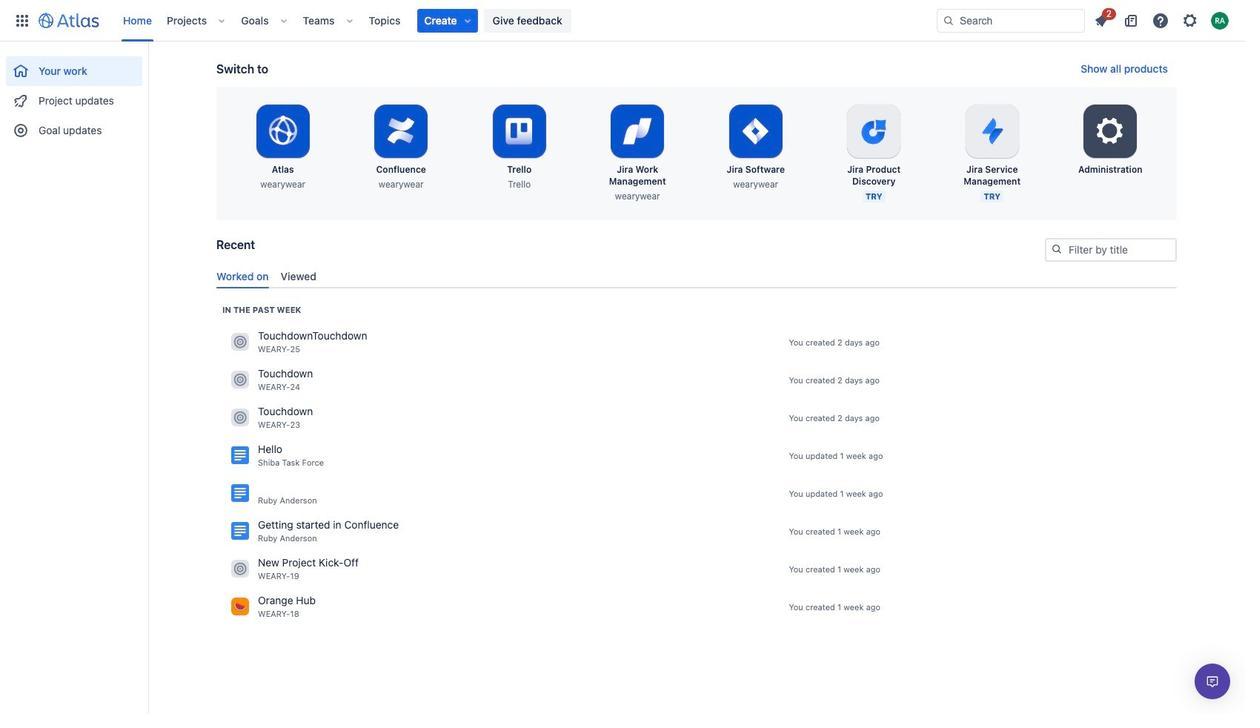 Task type: vqa. For each thing, say whether or not it's contained in the screenshot.
top confluence icon
yes



Task type: locate. For each thing, give the bounding box(es) containing it.
settings image
[[1182, 11, 1200, 29], [1093, 113, 1129, 149]]

confluence image
[[231, 447, 249, 464], [231, 484, 249, 502]]

0 horizontal spatial settings image
[[1093, 113, 1129, 149]]

0 vertical spatial settings image
[[1182, 11, 1200, 29]]

account image
[[1212, 11, 1229, 29]]

switch to... image
[[13, 11, 31, 29]]

1 vertical spatial confluence image
[[231, 484, 249, 502]]

search image
[[1051, 243, 1063, 255]]

heading
[[222, 304, 301, 316]]

help image
[[1152, 11, 1170, 29]]

2 confluence image from the top
[[231, 484, 249, 502]]

search image
[[943, 14, 955, 26]]

tab list
[[211, 264, 1183, 288]]

3 townsquare image from the top
[[231, 409, 249, 427]]

notifications image
[[1093, 11, 1111, 29]]

confluence image
[[231, 522, 249, 540]]

group
[[6, 42, 142, 150]]

0 vertical spatial confluence image
[[231, 447, 249, 464]]

townsquare image
[[231, 333, 249, 351], [231, 371, 249, 389], [231, 409, 249, 427], [231, 560, 249, 578], [231, 598, 249, 616]]

None search field
[[937, 9, 1086, 32]]

banner
[[0, 0, 1246, 42]]



Task type: describe. For each thing, give the bounding box(es) containing it.
Search field
[[937, 9, 1086, 32]]

4 townsquare image from the top
[[231, 560, 249, 578]]

Filter by title field
[[1047, 240, 1176, 260]]

1 vertical spatial settings image
[[1093, 113, 1129, 149]]

1 townsquare image from the top
[[231, 333, 249, 351]]

1 horizontal spatial settings image
[[1182, 11, 1200, 29]]

1 confluence image from the top
[[231, 447, 249, 464]]

top element
[[9, 0, 937, 41]]

5 townsquare image from the top
[[231, 598, 249, 616]]

2 townsquare image from the top
[[231, 371, 249, 389]]



